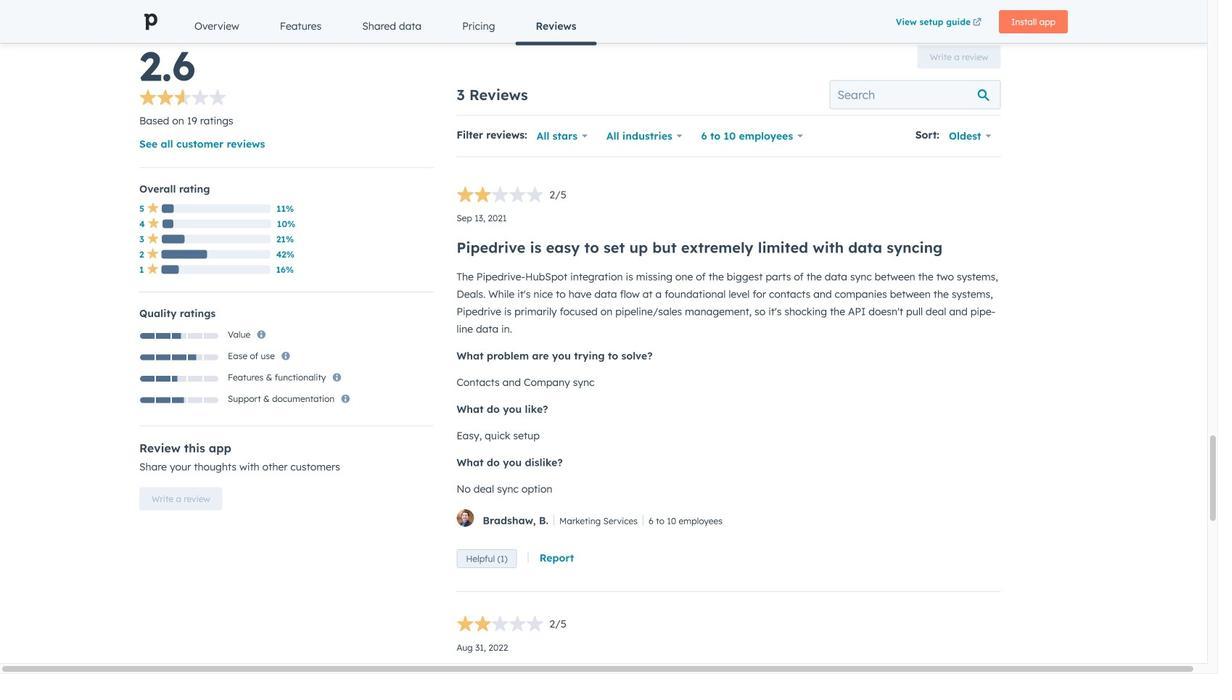 Task type: describe. For each thing, give the bounding box(es) containing it.
Search reviews search field
[[830, 80, 1001, 109]]



Task type: locate. For each thing, give the bounding box(es) containing it.
10% of users left a 4 star review. progress bar
[[162, 219, 173, 228]]

overall rating meter
[[139, 89, 226, 109], [457, 186, 567, 206], [139, 332, 219, 340], [139, 354, 219, 361], [139, 375, 219, 383], [139, 397, 219, 404], [457, 616, 567, 636]]

21% of users left a 3 star review. progress bar
[[162, 235, 185, 243]]

42% of users left a 2 star review. progress bar
[[162, 250, 207, 259]]

16% of users left a 1 star review. progress bar
[[161, 265, 179, 274]]

navigation
[[174, 9, 890, 45]]

11% of users left a 5 star review. progress bar
[[162, 204, 174, 213]]



Task type: vqa. For each thing, say whether or not it's contained in the screenshot.
TO in the 'Download HubSpot Sales add-in for Office 365 The Office 365 add-in works with Outlook to track email opens, log emails in your CRM automatically, and use templates in your inbox.'
no



